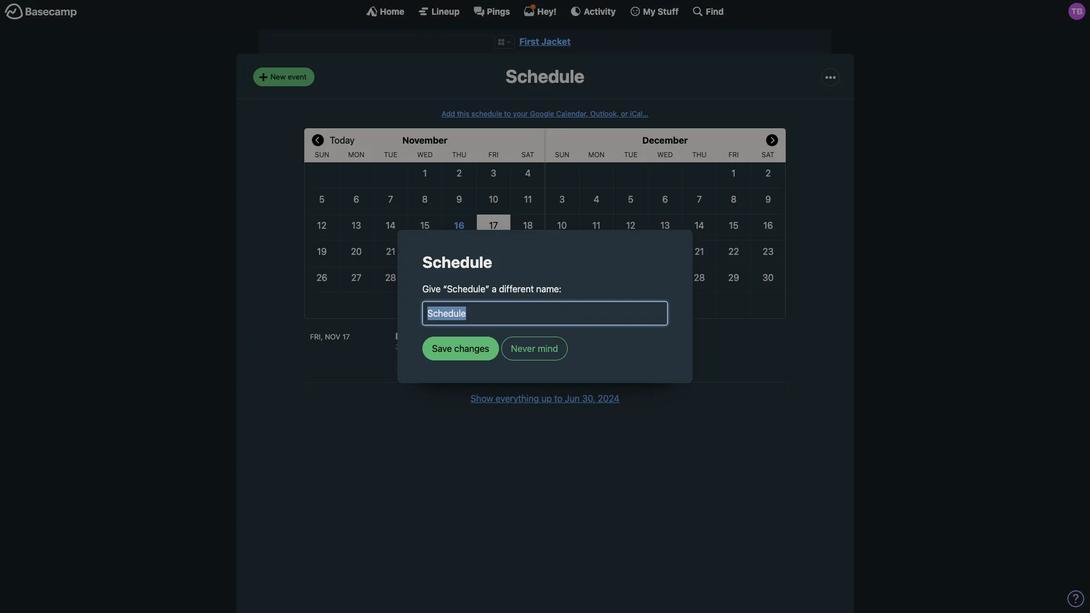 Task type: describe. For each thing, give the bounding box(es) containing it.
hey! button
[[524, 6, 557, 17]]

ical…
[[630, 109, 649, 118]]

add for add an event
[[403, 362, 417, 371]]

thu for december
[[692, 150, 707, 159]]

add for add this schedule to your google calendar, outlook, or ical…
[[442, 109, 455, 118]]

first
[[519, 36, 539, 47]]

fri, nov 17
[[310, 333, 350, 341]]

never
[[511, 344, 535, 354]]

your
[[513, 109, 528, 118]]

give "schedule" a different name:
[[422, 284, 562, 294]]

0 horizontal spatial schedule
[[422, 253, 492, 271]]

add an event
[[403, 362, 448, 371]]

an
[[419, 362, 427, 371]]

•
[[492, 227, 495, 236]]

everything
[[496, 394, 539, 404]]

Give "Schedule" a different name: text field
[[422, 302, 668, 325]]

fri,
[[310, 333, 323, 341]]

wed for november
[[417, 150, 433, 159]]

tue for december
[[624, 150, 638, 159]]

calendar,
[[556, 109, 588, 118]]

wed for december
[[657, 150, 673, 159]]

thu for november
[[452, 150, 467, 159]]

give
[[422, 284, 441, 294]]

17
[[343, 333, 350, 341]]

different
[[499, 284, 534, 294]]

movie break with the team
[[395, 331, 513, 341]]

this
[[457, 109, 470, 118]]

0 horizontal spatial event
[[288, 72, 307, 81]]

with
[[451, 331, 470, 341]]

november
[[402, 135, 448, 145]]

new event
[[270, 72, 307, 81]]

hey!
[[537, 6, 557, 16]]

tyler black image inside the main element
[[1069, 3, 1086, 20]]

show
[[471, 394, 493, 404]]

main element
[[0, 0, 1090, 22]]

activity link
[[570, 6, 616, 17]]

new
[[270, 72, 286, 81]]

movie
[[395, 331, 422, 341]]

3:00pm     -     5:00pm
[[395, 342, 461, 351]]

first jacket link
[[519, 36, 571, 47]]

nov
[[325, 333, 341, 341]]

home link
[[366, 6, 404, 17]]

sat for december
[[762, 150, 775, 159]]

1 vertical spatial event
[[429, 362, 448, 371]]

tue for november
[[384, 150, 397, 159]]

30,
[[582, 394, 596, 404]]

my stuff button
[[630, 6, 679, 17]]

1 vertical spatial tyler black image
[[513, 331, 523, 341]]

2024
[[598, 394, 620, 404]]

stuff
[[658, 6, 679, 16]]

to for schedule
[[504, 109, 511, 118]]

pings button
[[473, 6, 510, 17]]

show        everything      up to        jun 30, 2024 button
[[471, 392, 620, 406]]

show        everything      up to        jun 30, 2024
[[471, 394, 620, 404]]

pings
[[487, 6, 510, 16]]



Task type: locate. For each thing, give the bounding box(es) containing it.
sat for november
[[522, 150, 534, 159]]

to right up
[[554, 394, 563, 404]]

0 horizontal spatial add
[[403, 362, 417, 371]]

add left this
[[442, 109, 455, 118]]

team
[[489, 331, 511, 341]]

wed down november
[[417, 150, 433, 159]]

to inside 'button'
[[554, 394, 563, 404]]

google
[[530, 109, 554, 118]]

activity
[[584, 6, 616, 16]]

0 horizontal spatial tyler black image
[[513, 331, 523, 341]]

1 horizontal spatial tue
[[624, 150, 638, 159]]

outlook,
[[590, 109, 619, 118]]

1 horizontal spatial schedule
[[506, 66, 585, 87]]

up
[[542, 394, 552, 404]]

2 sat from the left
[[762, 150, 775, 159]]

add this schedule to your google calendar, outlook, or ical… link
[[442, 109, 649, 118]]

to
[[504, 109, 511, 118], [554, 394, 563, 404]]

1 sun from the left
[[315, 150, 329, 159]]

1 horizontal spatial sat
[[762, 150, 775, 159]]

fri for november
[[489, 150, 499, 159]]

1 tue from the left
[[384, 150, 397, 159]]

1 vertical spatial add
[[403, 362, 417, 371]]

2 fri from the left
[[729, 150, 739, 159]]

first jacket
[[519, 36, 571, 47]]

event right an
[[429, 362, 448, 371]]

find
[[706, 6, 724, 16]]

my
[[643, 6, 656, 16]]

1 fri from the left
[[489, 150, 499, 159]]

0 horizontal spatial thu
[[452, 150, 467, 159]]

fri for december
[[729, 150, 739, 159]]

name:
[[536, 284, 562, 294]]

-
[[426, 342, 430, 351]]

jacket
[[541, 36, 571, 47]]

find button
[[692, 6, 724, 17]]

5:00pm
[[432, 342, 461, 351]]

1 horizontal spatial add
[[442, 109, 455, 118]]

the
[[472, 331, 487, 341]]

2 sun from the left
[[555, 150, 570, 159]]

jun
[[565, 394, 580, 404]]

schedule
[[472, 109, 502, 118]]

2 mon from the left
[[588, 150, 605, 159]]

fri
[[489, 150, 499, 159], [729, 150, 739, 159]]

mind
[[538, 344, 558, 354]]

never mind
[[511, 344, 558, 354]]

1 vertical spatial schedule
[[422, 253, 492, 271]]

wed down december
[[657, 150, 673, 159]]

add left an
[[403, 362, 417, 371]]

1 wed from the left
[[417, 150, 433, 159]]

1 horizontal spatial sun
[[555, 150, 570, 159]]

2 wed from the left
[[657, 150, 673, 159]]

0 horizontal spatial tue
[[384, 150, 397, 159]]

mon
[[348, 150, 365, 159], [588, 150, 605, 159]]

0 vertical spatial add
[[442, 109, 455, 118]]

3:00pm
[[395, 342, 424, 351]]

0 vertical spatial tyler black image
[[1069, 3, 1086, 20]]

1 horizontal spatial to
[[554, 394, 563, 404]]

1 horizontal spatial wed
[[657, 150, 673, 159]]

to left your
[[504, 109, 511, 118]]

add this schedule to your google calendar, outlook, or ical…
[[442, 109, 649, 118]]

"schedule"
[[443, 284, 489, 294]]

0 vertical spatial event
[[288, 72, 307, 81]]

1 horizontal spatial event
[[429, 362, 448, 371]]

0 horizontal spatial wed
[[417, 150, 433, 159]]

sat
[[522, 150, 534, 159], [762, 150, 775, 159]]

lineup
[[432, 6, 460, 16]]

wed
[[417, 150, 433, 159], [657, 150, 673, 159]]

sun for november
[[315, 150, 329, 159]]

home
[[380, 6, 404, 16]]

schedule down first jacket
[[506, 66, 585, 87]]

thu
[[452, 150, 467, 159], [692, 150, 707, 159]]

sun
[[315, 150, 329, 159], [555, 150, 570, 159]]

switch accounts image
[[5, 3, 77, 20]]

1 horizontal spatial mon
[[588, 150, 605, 159]]

mon for december
[[588, 150, 605, 159]]

tue
[[384, 150, 397, 159], [624, 150, 638, 159]]

None submit
[[422, 337, 499, 361]]

event right new
[[288, 72, 307, 81]]

0 horizontal spatial mon
[[348, 150, 365, 159]]

add
[[442, 109, 455, 118], [403, 362, 417, 371]]

0 vertical spatial to
[[504, 109, 511, 118]]

0 horizontal spatial fri
[[489, 150, 499, 159]]

0 horizontal spatial sat
[[522, 150, 534, 159]]

1 horizontal spatial fri
[[729, 150, 739, 159]]

1 mon from the left
[[348, 150, 365, 159]]

december
[[643, 135, 688, 145]]

1 sat from the left
[[522, 150, 534, 159]]

1 horizontal spatial tyler black image
[[1069, 3, 1086, 20]]

tyler black image
[[1069, 3, 1086, 20], [513, 331, 523, 341]]

sun for december
[[555, 150, 570, 159]]

0 vertical spatial schedule
[[506, 66, 585, 87]]

2 tue from the left
[[624, 150, 638, 159]]

event
[[288, 72, 307, 81], [429, 362, 448, 371]]

0 horizontal spatial sun
[[315, 150, 329, 159]]

1 horizontal spatial thu
[[692, 150, 707, 159]]

lineup link
[[418, 6, 460, 17]]

2 thu from the left
[[692, 150, 707, 159]]

my stuff
[[643, 6, 679, 16]]

schedule
[[506, 66, 585, 87], [422, 253, 492, 271]]

never mind button
[[501, 337, 568, 361]]

or
[[621, 109, 628, 118]]

1 thu from the left
[[452, 150, 467, 159]]

break
[[424, 331, 449, 341]]

1 vertical spatial to
[[554, 394, 563, 404]]

0 horizontal spatial to
[[504, 109, 511, 118]]

mon for november
[[348, 150, 365, 159]]

new event link
[[253, 68, 315, 86]]

to for up
[[554, 394, 563, 404]]

schedule up "schedule"
[[422, 253, 492, 271]]

a
[[492, 284, 497, 294]]

add an event link
[[395, 358, 456, 376]]



Task type: vqa. For each thing, say whether or not it's contained in the screenshot.
the middle Terry Turtle image
no



